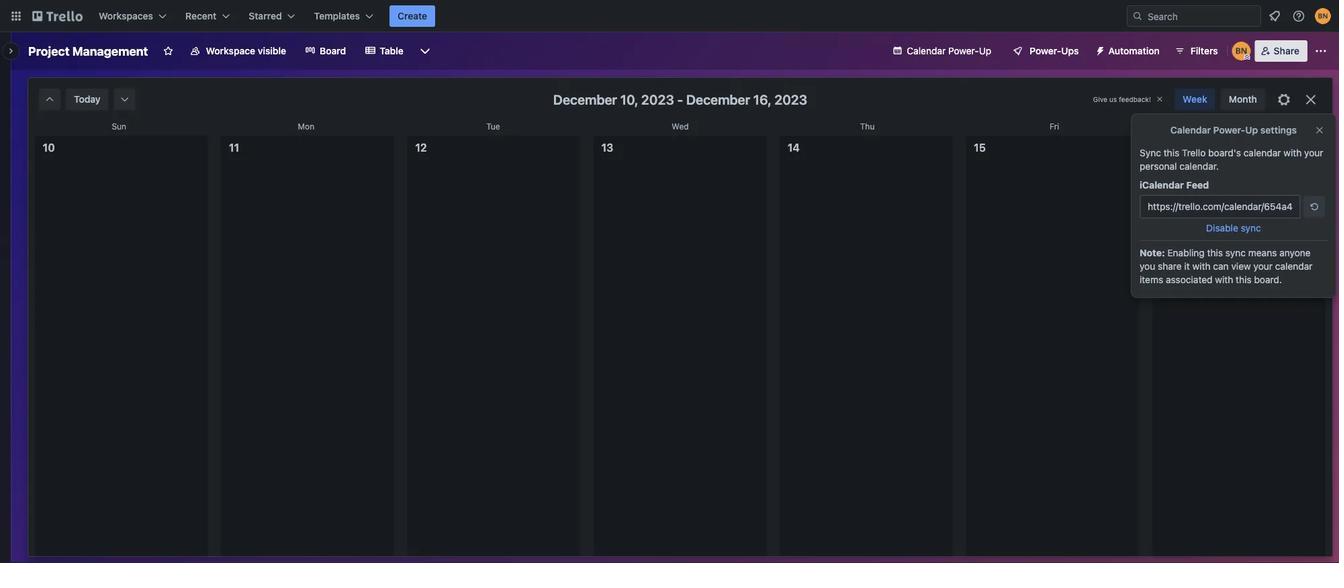 Task type: describe. For each thing, give the bounding box(es) containing it.
enabling
[[1168, 248, 1205, 259]]

15
[[975, 141, 986, 154]]

14
[[788, 141, 800, 154]]

enabling this sync means anyone you share it with can view your calendar items associated with this board.
[[1140, 248, 1313, 286]]

automation
[[1109, 45, 1160, 56]]

sync this trello board's calendar with your personal calendar.
[[1140, 148, 1324, 172]]

board's
[[1209, 148, 1242, 159]]

sm image
[[1090, 40, 1109, 59]]

1 2023 from the left
[[642, 91, 675, 107]]

give us feedback! link
[[1094, 95, 1152, 103]]

0 horizontal spatial sm image
[[43, 93, 56, 106]]

power-ups button
[[1003, 40, 1088, 62]]

board
[[320, 45, 346, 56]]

board.
[[1255, 275, 1283, 286]]

10
[[43, 141, 55, 154]]

calendar power-up link
[[885, 40, 1000, 62]]

recent
[[185, 10, 217, 22]]

Board name text field
[[22, 40, 155, 62]]

search image
[[1133, 11, 1144, 22]]

items
[[1140, 275, 1164, 286]]

workspaces
[[99, 10, 153, 22]]

tue
[[487, 122, 500, 131]]

feedback!
[[1120, 95, 1152, 103]]

16
[[1161, 141, 1173, 154]]

us
[[1110, 95, 1118, 103]]

feed
[[1187, 180, 1210, 191]]

your inside sync this trello board's calendar with your personal calendar.
[[1305, 148, 1324, 159]]

1 december from the left
[[554, 91, 618, 107]]

personal
[[1140, 161, 1178, 172]]

starred
[[249, 10, 282, 22]]

ups
[[1062, 45, 1080, 56]]

filters
[[1191, 45, 1219, 56]]

this member is an admin of this board. image
[[1245, 54, 1251, 60]]

customize views image
[[419, 44, 432, 58]]

it
[[1185, 261, 1191, 272]]

this for with
[[1208, 248, 1224, 259]]

create button
[[390, 5, 436, 27]]

this for calendar.
[[1164, 148, 1180, 159]]

16,
[[754, 91, 772, 107]]

back to home image
[[32, 5, 83, 27]]

show menu image
[[1315, 44, 1329, 58]]

sync
[[1140, 148, 1162, 159]]

december 10, 2023 - december 16, 2023
[[554, 91, 808, 107]]

today button
[[66, 89, 109, 110]]

open information menu image
[[1293, 9, 1306, 23]]

calendar for calendar power-up
[[907, 45, 946, 56]]

templates button
[[306, 5, 382, 27]]

power- for calendar power-up settings
[[1214, 125, 1246, 136]]

power- inside button
[[1030, 45, 1062, 56]]

2 horizontal spatial this
[[1237, 275, 1252, 286]]

templates
[[314, 10, 360, 22]]

calendar power-up
[[907, 45, 992, 56]]

create
[[398, 10, 427, 22]]

2 horizontal spatial sm image
[[1308, 200, 1322, 214]]

calendar power-up settings
[[1171, 125, 1298, 136]]

management
[[72, 44, 148, 58]]

calendar for calendar power-up settings
[[1171, 125, 1212, 136]]

primary element
[[0, 0, 1340, 32]]

automation button
[[1090, 40, 1168, 62]]

12
[[415, 141, 427, 154]]

filters button
[[1171, 40, 1223, 62]]

table
[[380, 45, 404, 56]]

wed
[[672, 122, 689, 131]]



Task type: vqa. For each thing, say whether or not it's contained in the screenshot.
one
no



Task type: locate. For each thing, give the bounding box(es) containing it.
share
[[1275, 45, 1300, 56]]

your inside enabling this sync means anyone you share it with can view your calendar items associated with this board.
[[1254, 261, 1273, 272]]

1 horizontal spatial this
[[1208, 248, 1224, 259]]

month button
[[1221, 89, 1266, 110]]

2 vertical spatial this
[[1237, 275, 1252, 286]]

december right -
[[687, 91, 751, 107]]

1 horizontal spatial with
[[1216, 275, 1234, 286]]

2 2023 from the left
[[775, 91, 808, 107]]

settings
[[1261, 125, 1298, 136]]

power-
[[949, 45, 980, 56], [1030, 45, 1062, 56], [1214, 125, 1246, 136]]

0 horizontal spatial calendar
[[907, 45, 946, 56]]

sat
[[1236, 122, 1249, 131]]

with inside sync this trello board's calendar with your personal calendar.
[[1284, 148, 1303, 159]]

workspaces button
[[91, 5, 175, 27]]

today
[[74, 94, 101, 105]]

0 vertical spatial ben nelson (bennelson96) image
[[1316, 8, 1332, 24]]

0 horizontal spatial ben nelson (bennelson96) image
[[1233, 42, 1252, 60]]

visible
[[258, 45, 286, 56]]

2023
[[642, 91, 675, 107], [775, 91, 808, 107]]

month
[[1230, 94, 1258, 105]]

1 vertical spatial with
[[1193, 261, 1211, 272]]

1 horizontal spatial up
[[1246, 125, 1259, 136]]

this up personal
[[1164, 148, 1180, 159]]

calendar.
[[1180, 161, 1220, 172]]

starred button
[[241, 5, 304, 27]]

this inside sync this trello board's calendar with your personal calendar.
[[1164, 148, 1180, 159]]

project management
[[28, 44, 148, 58]]

means
[[1249, 248, 1278, 259]]

share
[[1159, 261, 1183, 272]]

1 vertical spatial your
[[1254, 261, 1273, 272]]

ben nelson (bennelson96) image right filters at the top of the page
[[1233, 42, 1252, 60]]

note:
[[1140, 248, 1166, 259]]

1 vertical spatial this
[[1208, 248, 1224, 259]]

0 horizontal spatial december
[[554, 91, 618, 107]]

0 notifications image
[[1267, 8, 1283, 24]]

you
[[1140, 261, 1156, 272]]

2 horizontal spatial power-
[[1214, 125, 1246, 136]]

calendar inside sync this trello board's calendar with your personal calendar.
[[1244, 148, 1282, 159]]

calendar
[[907, 45, 946, 56], [1171, 125, 1212, 136]]

0 vertical spatial up
[[980, 45, 992, 56]]

sync
[[1242, 223, 1262, 234], [1226, 248, 1247, 259]]

0 horizontal spatial up
[[980, 45, 992, 56]]

star or unstar board image
[[163, 46, 174, 56]]

0 vertical spatial this
[[1164, 148, 1180, 159]]

11
[[229, 141, 239, 154]]

give us feedback!
[[1094, 95, 1152, 103]]

1 horizontal spatial december
[[687, 91, 751, 107]]

2023 left -
[[642, 91, 675, 107]]

with
[[1284, 148, 1303, 159], [1193, 261, 1211, 272], [1216, 275, 1234, 286]]

workspace visible
[[206, 45, 286, 56]]

1 vertical spatial calendar
[[1276, 261, 1313, 272]]

disable sync link
[[1207, 223, 1262, 234]]

1 vertical spatial sync
[[1226, 248, 1247, 259]]

with down 'can'
[[1216, 275, 1234, 286]]

0 horizontal spatial power-
[[949, 45, 980, 56]]

up left power-ups button
[[980, 45, 992, 56]]

sm image up anyone
[[1308, 200, 1322, 214]]

workspace
[[206, 45, 255, 56]]

with down settings on the top right
[[1284, 148, 1303, 159]]

with right it
[[1193, 261, 1211, 272]]

None text field
[[1140, 195, 1302, 219]]

power-ups
[[1030, 45, 1080, 56]]

0 vertical spatial calendar
[[1244, 148, 1282, 159]]

anyone
[[1280, 248, 1312, 259]]

this
[[1164, 148, 1180, 159], [1208, 248, 1224, 259], [1237, 275, 1252, 286]]

sun
[[112, 122, 126, 131]]

view
[[1232, 261, 1252, 272]]

0 vertical spatial calendar
[[907, 45, 946, 56]]

2 vertical spatial with
[[1216, 275, 1234, 286]]

calendar down settings on the top right
[[1244, 148, 1282, 159]]

sync up "view"
[[1226, 248, 1247, 259]]

associated
[[1167, 275, 1213, 286]]

this down "view"
[[1237, 275, 1252, 286]]

trello
[[1183, 148, 1207, 159]]

sm image up sun
[[118, 93, 131, 106]]

0 horizontal spatial 2023
[[642, 91, 675, 107]]

december
[[554, 91, 618, 107], [687, 91, 751, 107]]

0 vertical spatial with
[[1284, 148, 1303, 159]]

calendar inside enabling this sync means anyone you share it with can view your calendar items associated with this board.
[[1276, 261, 1313, 272]]

fri
[[1050, 122, 1060, 131]]

1 horizontal spatial calendar
[[1171, 125, 1212, 136]]

0 horizontal spatial with
[[1193, 261, 1211, 272]]

disable
[[1207, 223, 1239, 234]]

sm image left today button
[[43, 93, 56, 106]]

share button
[[1256, 40, 1308, 62]]

1 horizontal spatial ben nelson (bennelson96) image
[[1316, 8, 1332, 24]]

ben nelson (bennelson96) image right open information menu icon at the right top
[[1316, 8, 1332, 24]]

this up 'can'
[[1208, 248, 1224, 259]]

workspace visible button
[[182, 40, 294, 62]]

sync up means
[[1242, 223, 1262, 234]]

calendar
[[1244, 148, 1282, 159], [1276, 261, 1313, 272]]

1 horizontal spatial your
[[1305, 148, 1324, 159]]

1 horizontal spatial 2023
[[775, 91, 808, 107]]

mon
[[298, 122, 315, 131]]

-
[[678, 91, 684, 107]]

up for calendar power-up
[[980, 45, 992, 56]]

2 december from the left
[[687, 91, 751, 107]]

1 horizontal spatial power-
[[1030, 45, 1062, 56]]

disable sync
[[1207, 223, 1262, 234]]

power- for calendar power-up
[[949, 45, 980, 56]]

Search field
[[1144, 6, 1261, 26]]

2 horizontal spatial with
[[1284, 148, 1303, 159]]

your
[[1305, 148, 1324, 159], [1254, 261, 1273, 272]]

2023 right 16,
[[775, 91, 808, 107]]

december left 10,
[[554, 91, 618, 107]]

0 horizontal spatial your
[[1254, 261, 1273, 272]]

thu
[[861, 122, 875, 131]]

1 horizontal spatial sm image
[[118, 93, 131, 106]]

1 vertical spatial ben nelson (bennelson96) image
[[1233, 42, 1252, 60]]

sync inside enabling this sync means anyone you share it with can view your calendar items associated with this board.
[[1226, 248, 1247, 259]]

recent button
[[177, 5, 238, 27]]

1 vertical spatial calendar
[[1171, 125, 1212, 136]]

icalendar feed
[[1140, 180, 1210, 191]]

ben nelson (bennelson96) image
[[1316, 8, 1332, 24], [1233, 42, 1252, 60]]

give
[[1094, 95, 1108, 103]]

up left settings on the top right
[[1246, 125, 1259, 136]]

project
[[28, 44, 70, 58]]

table link
[[357, 40, 412, 62]]

board link
[[297, 40, 354, 62]]

13
[[602, 141, 614, 154]]

10,
[[621, 91, 639, 107]]

calendar down anyone
[[1276, 261, 1313, 272]]

up
[[980, 45, 992, 56], [1246, 125, 1259, 136]]

up for calendar power-up settings
[[1246, 125, 1259, 136]]

can
[[1214, 261, 1230, 272]]

sm image
[[43, 93, 56, 106], [118, 93, 131, 106], [1308, 200, 1322, 214]]

ben nelson (bennelson96) image inside 'primary' element
[[1316, 8, 1332, 24]]

1 vertical spatial up
[[1246, 125, 1259, 136]]

0 vertical spatial sync
[[1242, 223, 1262, 234]]

0 vertical spatial your
[[1305, 148, 1324, 159]]

icalendar
[[1140, 180, 1185, 191]]

0 horizontal spatial this
[[1164, 148, 1180, 159]]



